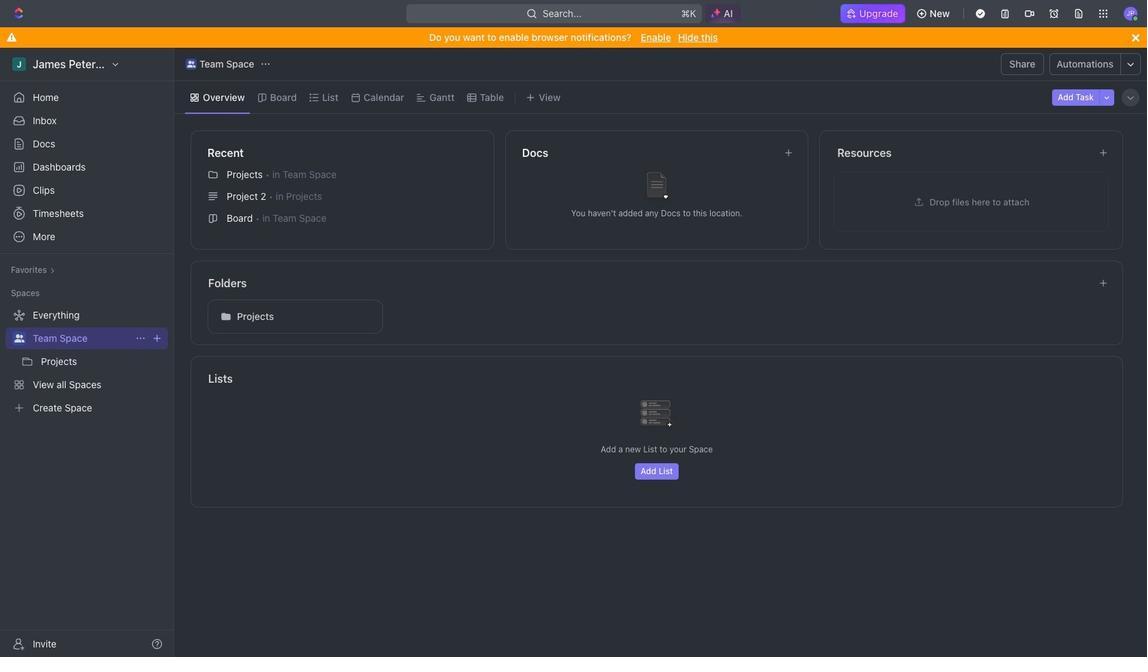 Task type: vqa. For each thing, say whether or not it's contained in the screenshot.
NO LISTS ICON.
yes



Task type: describe. For each thing, give the bounding box(es) containing it.
no lists icon. image
[[630, 390, 684, 445]]

no most used docs image
[[630, 162, 684, 216]]

sidebar navigation
[[0, 48, 177, 658]]

0 vertical spatial user group image
[[187, 61, 196, 68]]



Task type: locate. For each thing, give the bounding box(es) containing it.
1 vertical spatial user group image
[[14, 335, 24, 343]]

user group image
[[187, 61, 196, 68], [14, 335, 24, 343]]

james peterson's workspace, , element
[[12, 57, 26, 71]]

0 horizontal spatial user group image
[[14, 335, 24, 343]]

user group image inside tree
[[14, 335, 24, 343]]

tree inside the sidebar navigation
[[5, 305, 168, 419]]

tree
[[5, 305, 168, 419]]

1 horizontal spatial user group image
[[187, 61, 196, 68]]



